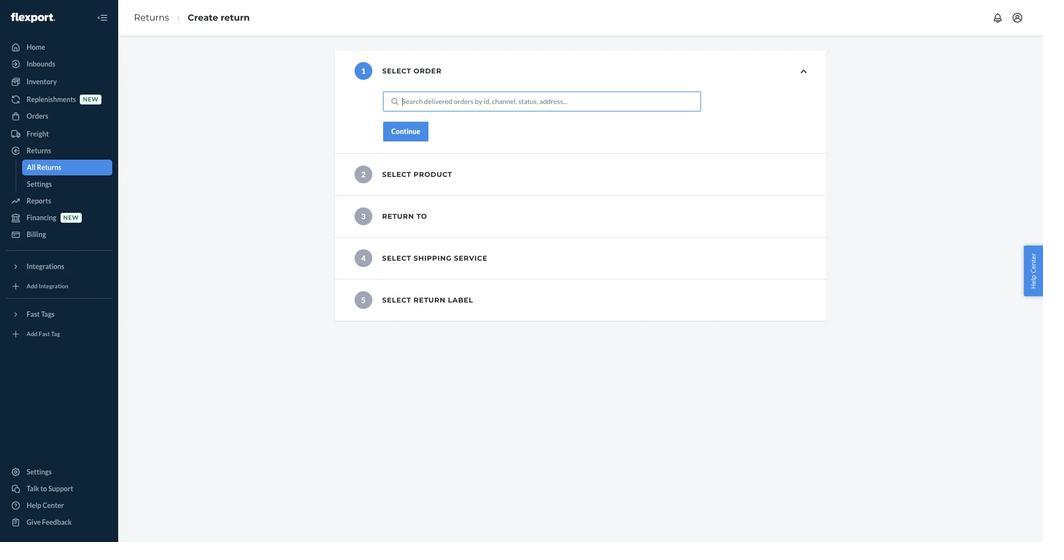 Task type: describe. For each thing, give the bounding box(es) containing it.
talk
[[27, 484, 39, 493]]

reports
[[27, 197, 51, 205]]

talk to support
[[27, 484, 73, 493]]

freight
[[27, 130, 49, 138]]

status,
[[519, 97, 539, 105]]

by
[[475, 97, 483, 105]]

give
[[27, 518, 41, 526]]

tags
[[41, 310, 55, 318]]

0 horizontal spatial help
[[27, 501, 41, 510]]

billing link
[[6, 227, 112, 242]]

open notifications image
[[993, 12, 1004, 24]]

integration
[[39, 283, 68, 290]]

select for select order
[[382, 67, 412, 75]]

select return label
[[382, 296, 474, 305]]

home link
[[6, 39, 112, 55]]

flexport logo image
[[11, 13, 55, 23]]

service
[[454, 254, 488, 263]]

5
[[361, 296, 366, 305]]

delivered
[[424, 97, 453, 105]]

all
[[27, 163, 36, 172]]

1 vertical spatial settings link
[[6, 464, 112, 480]]

select product
[[382, 170, 453, 179]]

continue
[[392, 127, 421, 136]]

product
[[414, 170, 453, 179]]

close navigation image
[[97, 12, 108, 24]]

new for replenishments
[[83, 96, 99, 103]]

1 vertical spatial fast
[[39, 330, 50, 338]]

home
[[27, 43, 45, 51]]

feedback
[[42, 518, 72, 526]]

add integration
[[27, 283, 68, 290]]

breadcrumbs navigation
[[126, 3, 258, 32]]

new for financing
[[63, 214, 79, 221]]

freight link
[[6, 126, 112, 142]]

1 vertical spatial returns
[[27, 146, 51, 155]]

select for select product
[[382, 170, 412, 179]]

1 vertical spatial returns link
[[6, 143, 112, 159]]

orders
[[27, 112, 48, 120]]

center inside 'button'
[[1030, 253, 1039, 273]]

integrations
[[27, 262, 64, 271]]

talk to support button
[[6, 481, 112, 497]]

orders
[[454, 97, 474, 105]]

returns link inside breadcrumbs navigation
[[134, 12, 169, 23]]

1 vertical spatial center
[[43, 501, 64, 510]]

inbounds link
[[6, 56, 112, 72]]

help center inside 'button'
[[1030, 253, 1039, 289]]

to for return
[[417, 212, 428, 221]]

add for add integration
[[27, 283, 38, 290]]

address...
[[540, 97, 568, 105]]

return to
[[382, 212, 428, 221]]

id,
[[484, 97, 491, 105]]

2 vertical spatial returns
[[37, 163, 61, 172]]

create
[[188, 12, 218, 23]]

returns inside breadcrumbs navigation
[[134, 12, 169, 23]]

to for talk
[[40, 484, 47, 493]]

1
[[361, 66, 366, 75]]

add fast tag link
[[6, 326, 112, 342]]

4
[[361, 254, 366, 263]]

order
[[414, 67, 442, 75]]

0 vertical spatial settings link
[[22, 176, 112, 192]]



Task type: locate. For each thing, give the bounding box(es) containing it.
return for create
[[221, 12, 250, 23]]

continue button
[[383, 122, 429, 141]]

1 horizontal spatial returns link
[[134, 12, 169, 23]]

select right '4'
[[382, 254, 412, 263]]

1 vertical spatial settings
[[27, 468, 52, 476]]

inbounds
[[27, 60, 55, 68]]

0 vertical spatial new
[[83, 96, 99, 103]]

settings up talk
[[27, 468, 52, 476]]

search
[[402, 97, 423, 105]]

0 vertical spatial to
[[417, 212, 428, 221]]

1 vertical spatial return
[[414, 296, 446, 305]]

add
[[27, 283, 38, 290], [27, 330, 38, 338]]

0 horizontal spatial to
[[40, 484, 47, 493]]

search image
[[392, 98, 399, 105]]

return left label
[[414, 296, 446, 305]]

1 select from the top
[[382, 67, 412, 75]]

help center
[[1030, 253, 1039, 289], [27, 501, 64, 510]]

all returns
[[27, 163, 61, 172]]

search delivered orders by id, channel, status, address...
[[402, 97, 568, 105]]

1 vertical spatial new
[[63, 214, 79, 221]]

new down reports link
[[63, 214, 79, 221]]

select up search icon
[[382, 67, 412, 75]]

chevron up image
[[801, 68, 807, 75]]

settings up reports
[[27, 180, 52, 188]]

help
[[1030, 275, 1039, 289], [27, 501, 41, 510]]

1 vertical spatial add
[[27, 330, 38, 338]]

channel,
[[492, 97, 517, 105]]

financing
[[27, 213, 56, 222]]

0 vertical spatial add
[[27, 283, 38, 290]]

returns right close navigation image
[[134, 12, 169, 23]]

1 horizontal spatial to
[[417, 212, 428, 221]]

all returns link
[[22, 160, 112, 175]]

add fast tag
[[27, 330, 60, 338]]

1 horizontal spatial return
[[414, 296, 446, 305]]

select for select return label
[[382, 296, 412, 305]]

to inside button
[[40, 484, 47, 493]]

billing
[[27, 230, 46, 239]]

fast left tags
[[27, 310, 40, 318]]

return for select
[[414, 296, 446, 305]]

open account menu image
[[1012, 12, 1024, 24]]

0 vertical spatial help center
[[1030, 253, 1039, 289]]

1 settings from the top
[[27, 180, 52, 188]]

2 settings from the top
[[27, 468, 52, 476]]

replenishments
[[27, 95, 76, 103]]

3 select from the top
[[382, 254, 412, 263]]

select order
[[382, 67, 442, 75]]

0 vertical spatial settings
[[27, 180, 52, 188]]

reports link
[[6, 193, 112, 209]]

3
[[361, 212, 366, 221]]

1 vertical spatial help
[[27, 501, 41, 510]]

select right 2
[[382, 170, 412, 179]]

give feedback button
[[6, 515, 112, 530]]

create return
[[188, 12, 250, 23]]

0 horizontal spatial new
[[63, 214, 79, 221]]

give feedback
[[27, 518, 72, 526]]

return inside breadcrumbs navigation
[[221, 12, 250, 23]]

select
[[382, 67, 412, 75], [382, 170, 412, 179], [382, 254, 412, 263], [382, 296, 412, 305]]

0 horizontal spatial return
[[221, 12, 250, 23]]

label
[[448, 296, 474, 305]]

1 vertical spatial help center
[[27, 501, 64, 510]]

add for add fast tag
[[27, 330, 38, 338]]

help inside 'button'
[[1030, 275, 1039, 289]]

0 horizontal spatial help center
[[27, 501, 64, 510]]

fast inside dropdown button
[[27, 310, 40, 318]]

returns right 'all' on the left
[[37, 163, 61, 172]]

integrations button
[[6, 259, 112, 275]]

settings link up support
[[6, 464, 112, 480]]

2 select from the top
[[382, 170, 412, 179]]

select shipping service
[[382, 254, 488, 263]]

to right talk
[[40, 484, 47, 493]]

1 vertical spatial to
[[40, 484, 47, 493]]

1 horizontal spatial new
[[83, 96, 99, 103]]

1 horizontal spatial help center
[[1030, 253, 1039, 289]]

returns
[[134, 12, 169, 23], [27, 146, 51, 155], [37, 163, 61, 172]]

return
[[221, 12, 250, 23], [414, 296, 446, 305]]

2 add from the top
[[27, 330, 38, 338]]

fast tags button
[[6, 307, 112, 322]]

1 horizontal spatial center
[[1030, 253, 1039, 273]]

select for select shipping service
[[382, 254, 412, 263]]

add integration link
[[6, 278, 112, 294]]

select right 5
[[382, 296, 412, 305]]

1 horizontal spatial help
[[1030, 275, 1039, 289]]

returns down freight
[[27, 146, 51, 155]]

add left the integration at the left bottom of the page
[[27, 283, 38, 290]]

help center button
[[1025, 246, 1044, 296]]

0 vertical spatial fast
[[27, 310, 40, 318]]

2
[[361, 170, 366, 179]]

settings link
[[22, 176, 112, 192], [6, 464, 112, 480]]

0 vertical spatial help
[[1030, 275, 1039, 289]]

fast tags
[[27, 310, 55, 318]]

return
[[382, 212, 414, 221]]

tag
[[51, 330, 60, 338]]

inventory
[[27, 77, 57, 86]]

support
[[48, 484, 73, 493]]

returns link
[[134, 12, 169, 23], [6, 143, 112, 159]]

shipping
[[414, 254, 452, 263]]

0 horizontal spatial center
[[43, 501, 64, 510]]

add down the fast tags
[[27, 330, 38, 338]]

create return link
[[188, 12, 250, 23]]

4 select from the top
[[382, 296, 412, 305]]

center
[[1030, 253, 1039, 273], [43, 501, 64, 510]]

0 vertical spatial returns
[[134, 12, 169, 23]]

0 vertical spatial returns link
[[134, 12, 169, 23]]

help center link
[[6, 498, 112, 514]]

returns link right close navigation image
[[134, 12, 169, 23]]

return right "create"
[[221, 12, 250, 23]]

settings link down all returns link
[[22, 176, 112, 192]]

fast
[[27, 310, 40, 318], [39, 330, 50, 338]]

inventory link
[[6, 74, 112, 90]]

0 horizontal spatial returns link
[[6, 143, 112, 159]]

to
[[417, 212, 428, 221], [40, 484, 47, 493]]

0 vertical spatial return
[[221, 12, 250, 23]]

to right return
[[417, 212, 428, 221]]

settings
[[27, 180, 52, 188], [27, 468, 52, 476]]

0 vertical spatial center
[[1030, 253, 1039, 273]]

returns link down freight link
[[6, 143, 112, 159]]

1 add from the top
[[27, 283, 38, 290]]

new up orders link
[[83, 96, 99, 103]]

orders link
[[6, 108, 112, 124]]

new
[[83, 96, 99, 103], [63, 214, 79, 221]]

fast left 'tag'
[[39, 330, 50, 338]]



Task type: vqa. For each thing, say whether or not it's contained in the screenshot.
Number
no



